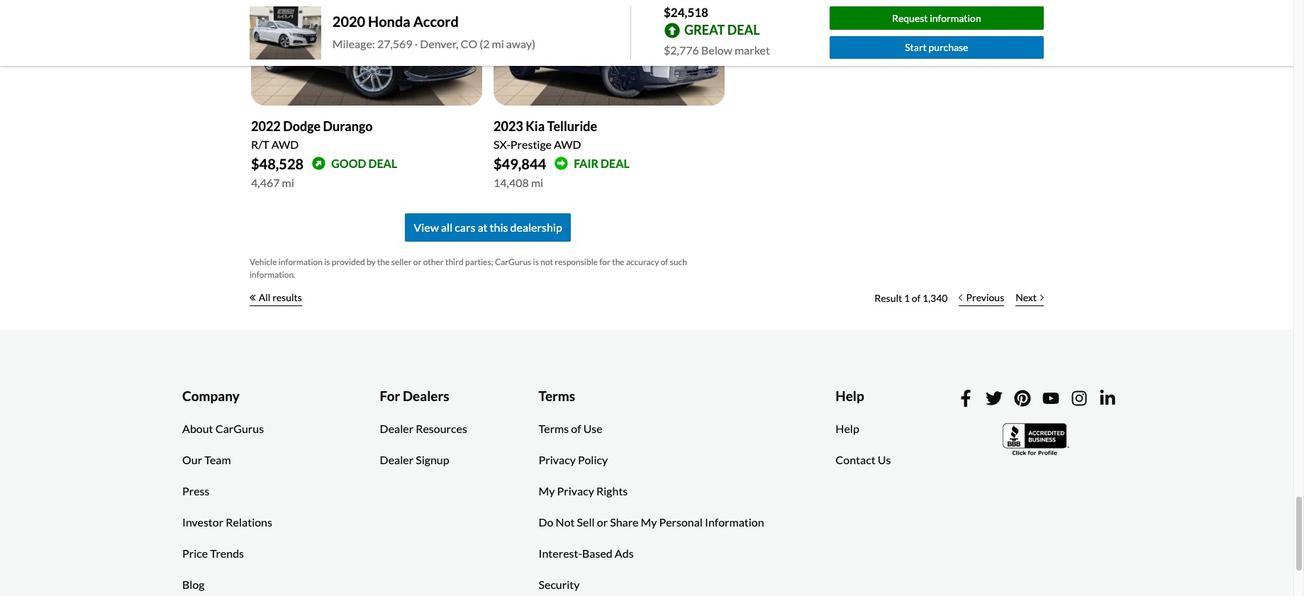 Task type: vqa. For each thing, say whether or not it's contained in the screenshot.
Security link
yes



Task type: describe. For each thing, give the bounding box(es) containing it.
request information button
[[830, 7, 1044, 30]]

investor relations link
[[172, 508, 283, 539]]

$48,528
[[251, 155, 304, 172]]

based
[[583, 547, 613, 561]]

my privacy rights link
[[528, 476, 639, 508]]

vehicle information is provided by the seller or other third parties; cargurus is not responsible for the accuracy of such information.
[[250, 257, 687, 280]]

1 help from the top
[[836, 388, 865, 404]]

price trends
[[182, 547, 244, 561]]

durango
[[323, 118, 373, 134]]

our
[[182, 454, 202, 467]]

$2,776 below market
[[664, 43, 770, 56]]

$2,776
[[664, 43, 699, 56]]

2 is from the left
[[533, 257, 539, 267]]

not
[[556, 516, 575, 530]]

1 vertical spatial my
[[641, 516, 657, 530]]

$49,844
[[494, 155, 546, 172]]

contact us link
[[825, 445, 902, 476]]

dodge
[[283, 118, 321, 134]]

telluride
[[547, 118, 598, 134]]

2020 honda accord image
[[250, 6, 321, 60]]

help link
[[825, 414, 870, 445]]

vehicle
[[250, 257, 277, 267]]

2022
[[251, 118, 281, 134]]

all
[[259, 292, 271, 304]]

good
[[332, 157, 366, 170]]

dealer resources
[[380, 422, 467, 436]]

or inside do not sell or share my personal information link
[[597, 516, 608, 530]]

terms for terms
[[539, 388, 576, 404]]

1 vertical spatial privacy
[[557, 485, 594, 498]]

press link
[[172, 476, 220, 508]]

contact
[[836, 454, 876, 467]]

request
[[893, 12, 928, 24]]

policy
[[578, 454, 608, 467]]

$24,518
[[664, 5, 709, 20]]

previous link
[[954, 283, 1011, 314]]

2 help from the top
[[836, 422, 860, 436]]

mileage:
[[333, 37, 375, 51]]

1 vertical spatial cargurus
[[215, 422, 264, 436]]

purchase
[[929, 41, 969, 54]]

request information
[[893, 12, 982, 24]]

sx-
[[494, 138, 511, 151]]

start purchase
[[905, 41, 969, 54]]

start purchase button
[[830, 36, 1044, 59]]

denver,
[[420, 37, 459, 51]]

other
[[423, 257, 444, 267]]

privacy policy link
[[528, 445, 619, 476]]

price trends link
[[172, 539, 255, 570]]

information for request
[[930, 12, 982, 24]]

interest-based ads
[[539, 547, 634, 561]]

investor
[[182, 516, 224, 530]]

do not sell or share my personal information link
[[528, 508, 775, 539]]

result
[[875, 293, 903, 305]]

fair deal
[[574, 157, 630, 170]]

or inside vehicle information is provided by the seller or other third parties; cargurus is not responsible for the accuracy of such information.
[[414, 257, 422, 267]]

chevron right image
[[1041, 294, 1044, 301]]

4,467
[[251, 176, 280, 189]]

0 vertical spatial privacy
[[539, 454, 576, 467]]

this
[[490, 221, 508, 234]]

1,340
[[923, 293, 948, 305]]

responsible
[[555, 257, 598, 267]]

14,408 mi
[[494, 176, 544, 189]]

4,467 mi
[[251, 176, 294, 189]]

fair
[[574, 157, 599, 170]]

such
[[670, 257, 687, 267]]

seller
[[392, 257, 412, 267]]

dealer signup
[[380, 454, 450, 467]]

at
[[478, 221, 488, 234]]

company
[[182, 388, 240, 404]]

press
[[182, 485, 210, 498]]

dealers
[[403, 388, 450, 404]]

signup
[[416, 454, 450, 467]]

for
[[600, 257, 611, 267]]

mi for $48,528
[[282, 176, 294, 189]]

next
[[1016, 292, 1037, 304]]

of inside vehicle information is provided by the seller or other third parties; cargurus is not responsible for the accuracy of such information.
[[661, 257, 669, 267]]

(2
[[480, 37, 490, 51]]

of inside terms of use link
[[571, 422, 582, 436]]

1 vertical spatial of
[[912, 293, 921, 305]]

all
[[441, 221, 453, 234]]

2023 kia telluride sx-prestige awd
[[494, 118, 598, 151]]

all results
[[259, 292, 302, 304]]

blog link
[[172, 570, 215, 597]]

view all cars at this dealership link
[[405, 213, 571, 242]]

below
[[702, 43, 733, 56]]

do
[[539, 516, 554, 530]]

my privacy rights
[[539, 485, 628, 498]]

security
[[539, 579, 580, 592]]



Task type: locate. For each thing, give the bounding box(es) containing it.
2023 kia telluride image
[[494, 0, 725, 106]]

terms for terms of use
[[539, 422, 569, 436]]

dealer down the for
[[380, 422, 414, 436]]

1 horizontal spatial cargurus
[[495, 257, 532, 267]]

1 vertical spatial information
[[279, 257, 323, 267]]

or right sell
[[597, 516, 608, 530]]

for dealers
[[380, 388, 450, 404]]

1 vertical spatial terms
[[539, 422, 569, 436]]

dealer resources link
[[369, 414, 478, 445]]

2022 dodge durango r/t awd
[[251, 118, 373, 151]]

interest-based ads link
[[528, 539, 645, 570]]

privacy policy
[[539, 454, 608, 467]]

1 deal from the left
[[369, 157, 398, 170]]

deal for $48,528
[[369, 157, 398, 170]]

mi down $49,844
[[531, 176, 544, 189]]

deal for $49,844
[[601, 157, 630, 170]]

0 vertical spatial my
[[539, 485, 555, 498]]

mi down '$48,528'
[[282, 176, 294, 189]]

1 dealer from the top
[[380, 422, 414, 436]]

is left not
[[533, 257, 539, 267]]

co
[[461, 37, 478, 51]]

0 horizontal spatial information
[[279, 257, 323, 267]]

by
[[367, 257, 376, 267]]

is left "provided"
[[324, 257, 330, 267]]

0 vertical spatial help
[[836, 388, 865, 404]]

0 vertical spatial terms
[[539, 388, 576, 404]]

all results link
[[250, 283, 302, 314]]

2 vertical spatial of
[[571, 422, 582, 436]]

dealership
[[511, 221, 562, 234]]

information up the purchase
[[930, 12, 982, 24]]

0 vertical spatial information
[[930, 12, 982, 24]]

about
[[182, 422, 213, 436]]

information inside button
[[930, 12, 982, 24]]

the right by
[[377, 257, 390, 267]]

previous
[[967, 292, 1005, 304]]

2 horizontal spatial mi
[[531, 176, 544, 189]]

for
[[380, 388, 400, 404]]

r/t
[[251, 138, 269, 151]]

privacy down privacy policy link
[[557, 485, 594, 498]]

0 horizontal spatial my
[[539, 485, 555, 498]]

0 vertical spatial or
[[414, 257, 422, 267]]

2 horizontal spatial of
[[912, 293, 921, 305]]

privacy
[[539, 454, 576, 467], [557, 485, 594, 498]]

us
[[878, 454, 891, 467]]

investor relations
[[182, 516, 272, 530]]

1 horizontal spatial deal
[[601, 157, 630, 170]]

do not sell or share my personal information
[[539, 516, 765, 530]]

1 the from the left
[[377, 257, 390, 267]]

mi right '(2'
[[492, 37, 504, 51]]

0 vertical spatial cargurus
[[495, 257, 532, 267]]

use
[[584, 422, 603, 436]]

mi inside 2020 honda accord mileage: 27,569 · denver, co (2 mi away)
[[492, 37, 504, 51]]

chevron left image
[[960, 294, 963, 301]]

1 horizontal spatial awd
[[554, 138, 582, 151]]

deal right fair at top left
[[601, 157, 630, 170]]

deal
[[369, 157, 398, 170], [601, 157, 630, 170]]

chevron double left image
[[250, 294, 256, 301]]

next link
[[1011, 283, 1050, 314]]

2023
[[494, 118, 523, 134]]

information inside vehicle information is provided by the seller or other third parties; cargurus is not responsible for the accuracy of such information.
[[279, 257, 323, 267]]

price
[[182, 547, 208, 561]]

or
[[414, 257, 422, 267], [597, 516, 608, 530]]

great deal
[[685, 22, 760, 37]]

view all cars at this dealership
[[414, 221, 562, 234]]

cargurus inside vehicle information is provided by the seller or other third parties; cargurus is not responsible for the accuracy of such information.
[[495, 257, 532, 267]]

terms up privacy policy
[[539, 422, 569, 436]]

honda
[[368, 13, 411, 30]]

help up the help link
[[836, 388, 865, 404]]

information
[[705, 516, 765, 530]]

awd down telluride
[[554, 138, 582, 151]]

2 terms from the top
[[539, 422, 569, 436]]

view
[[414, 221, 439, 234]]

0 horizontal spatial of
[[571, 422, 582, 436]]

awd inside 2022 dodge durango r/t awd
[[272, 138, 299, 151]]

0 horizontal spatial the
[[377, 257, 390, 267]]

ads
[[615, 547, 634, 561]]

terms up terms of use
[[539, 388, 576, 404]]

results
[[273, 292, 302, 304]]

third
[[446, 257, 464, 267]]

1 vertical spatial or
[[597, 516, 608, 530]]

1 horizontal spatial of
[[661, 257, 669, 267]]

about cargurus link
[[172, 414, 275, 445]]

dealer signup link
[[369, 445, 460, 476]]

prestige
[[511, 138, 552, 151]]

information up information.
[[279, 257, 323, 267]]

1 horizontal spatial is
[[533, 257, 539, 267]]

0 vertical spatial of
[[661, 257, 669, 267]]

2022 dodge durango image
[[251, 0, 482, 106]]

start
[[905, 41, 927, 54]]

1
[[905, 293, 910, 305]]

terms inside terms of use link
[[539, 422, 569, 436]]

the right 'for'
[[612, 257, 625, 267]]

my up the do
[[539, 485, 555, 498]]

awd inside 2023 kia telluride sx-prestige awd
[[554, 138, 582, 151]]

team
[[204, 454, 231, 467]]

14,408
[[494, 176, 529, 189]]

information.
[[250, 270, 296, 280]]

1 terms from the top
[[539, 388, 576, 404]]

cars
[[455, 221, 476, 234]]

2 awd from the left
[[554, 138, 582, 151]]

about cargurus
[[182, 422, 264, 436]]

provided
[[332, 257, 365, 267]]

mi for $49,844
[[531, 176, 544, 189]]

dealer
[[380, 422, 414, 436], [380, 454, 414, 467]]

great
[[685, 22, 725, 37]]

terms
[[539, 388, 576, 404], [539, 422, 569, 436]]

0 horizontal spatial mi
[[282, 176, 294, 189]]

2 dealer from the top
[[380, 454, 414, 467]]

resources
[[416, 422, 467, 436]]

result 1 of 1,340
[[875, 293, 948, 305]]

not
[[541, 257, 553, 267]]

awd
[[272, 138, 299, 151], [554, 138, 582, 151]]

1 is from the left
[[324, 257, 330, 267]]

or right seller
[[414, 257, 422, 267]]

is
[[324, 257, 330, 267], [533, 257, 539, 267]]

2020 honda accord mileage: 27,569 · denver, co (2 mi away)
[[333, 13, 536, 51]]

1 horizontal spatial mi
[[492, 37, 504, 51]]

0 horizontal spatial cargurus
[[215, 422, 264, 436]]

contact us
[[836, 454, 891, 467]]

information for vehicle
[[279, 257, 323, 267]]

cargurus left not
[[495, 257, 532, 267]]

good deal
[[332, 157, 398, 170]]

0 horizontal spatial or
[[414, 257, 422, 267]]

terms of use
[[539, 422, 603, 436]]

dealer for dealer resources
[[380, 422, 414, 436]]

27,569
[[377, 37, 413, 51]]

help up contact
[[836, 422, 860, 436]]

0 horizontal spatial deal
[[369, 157, 398, 170]]

dealer for dealer signup
[[380, 454, 414, 467]]

market
[[735, 43, 770, 56]]

deal
[[728, 22, 760, 37]]

click for the bbb business review of this auto listing service in cambridge ma image
[[1003, 422, 1071, 458]]

1 vertical spatial help
[[836, 422, 860, 436]]

1 awd from the left
[[272, 138, 299, 151]]

kia
[[526, 118, 545, 134]]

my right share
[[641, 516, 657, 530]]

security link
[[528, 570, 591, 597]]

0 vertical spatial dealer
[[380, 422, 414, 436]]

privacy down terms of use link on the left
[[539, 454, 576, 467]]

2 deal from the left
[[601, 157, 630, 170]]

of right 1
[[912, 293, 921, 305]]

0 horizontal spatial is
[[324, 257, 330, 267]]

share
[[610, 516, 639, 530]]

2 the from the left
[[612, 257, 625, 267]]

1 horizontal spatial information
[[930, 12, 982, 24]]

1 horizontal spatial the
[[612, 257, 625, 267]]

1 vertical spatial dealer
[[380, 454, 414, 467]]

awd up '$48,528'
[[272, 138, 299, 151]]

cargurus up team
[[215, 422, 264, 436]]

terms of use link
[[528, 414, 614, 445]]

mi
[[492, 37, 504, 51], [282, 176, 294, 189], [531, 176, 544, 189]]

good deal image
[[312, 157, 326, 171]]

0 horizontal spatial awd
[[272, 138, 299, 151]]

sell
[[577, 516, 595, 530]]

dealer left signup
[[380, 454, 414, 467]]

1 horizontal spatial or
[[597, 516, 608, 530]]

help
[[836, 388, 865, 404], [836, 422, 860, 436]]

of left use in the bottom left of the page
[[571, 422, 582, 436]]

fair deal image
[[555, 157, 569, 171]]

personal
[[660, 516, 703, 530]]

of left such
[[661, 257, 669, 267]]

deal right good
[[369, 157, 398, 170]]

1 horizontal spatial my
[[641, 516, 657, 530]]

parties;
[[465, 257, 494, 267]]



